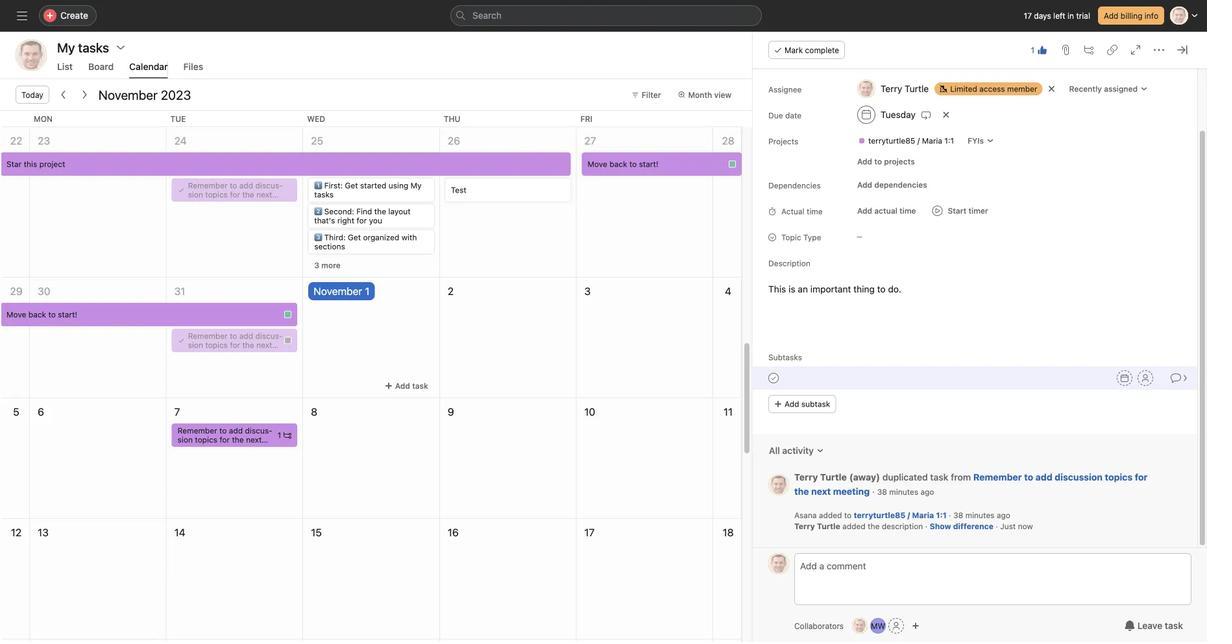 Task type: vqa. For each thing, say whether or not it's contained in the screenshot.
sections
yes



Task type: describe. For each thing, give the bounding box(es) containing it.
0 vertical spatial maria
[[922, 136, 942, 145]]

projects
[[768, 137, 799, 146]]

add for add to projects
[[857, 157, 872, 166]]

project
[[39, 160, 65, 169]]

billing
[[1121, 11, 1143, 20]]

11
[[724, 406, 733, 418]]

started
[[360, 181, 386, 190]]

wed
[[307, 114, 325, 123]]

ago inside asana added to terryturtle85 / maria 1:1 · 38 minutes ago terry turtle added the description · show difference · just now
[[997, 511, 1011, 520]]

this
[[24, 160, 37, 169]]

show difference button
[[930, 522, 994, 531]]

17 days left in trial
[[1024, 11, 1090, 20]]

move for 27
[[588, 160, 607, 169]]

start! for 30
[[58, 310, 77, 319]]

maria inside asana added to terryturtle85 / maria 1:1 · 38 minutes ago terry turtle added the description · show difference · just now
[[912, 511, 934, 520]]

1 horizontal spatial task
[[930, 472, 949, 483]]

38 inside asana added to terryturtle85 / maria 1:1 · 38 minutes ago terry turtle added the description · show difference · just now
[[954, 511, 963, 520]]

limited
[[950, 84, 977, 93]]

clear due date image
[[942, 111, 950, 118]]

due date
[[768, 111, 802, 120]]

files link
[[183, 61, 203, 79]]

· left just
[[996, 522, 998, 531]]

you
[[369, 216, 382, 225]]

recently assigned button
[[1064, 80, 1154, 98]]

timer
[[969, 206, 988, 215]]

add for add dependencies
[[857, 180, 872, 189]]

difference
[[953, 522, 994, 531]]

date
[[785, 111, 802, 120]]

0 horizontal spatial time
[[807, 207, 823, 216]]

add dependencies
[[857, 180, 927, 189]]

topic type
[[781, 233, 821, 242]]

30
[[38, 285, 50, 298]]

november 2023
[[99, 87, 191, 102]]

the inside asana added to terryturtle85 / maria 1:1 · 38 minutes ago terry turtle added the description · show difference · just now
[[868, 522, 880, 531]]

1️⃣ first: get started using my tasks
[[314, 181, 422, 199]]

remove assignee image
[[1048, 85, 1056, 92]]

minutes inside asana added to terryturtle85 / maria 1:1 · 38 minutes ago terry turtle added the description · show difference · just now
[[966, 511, 995, 520]]

actual
[[781, 207, 805, 216]]

25
[[311, 135, 323, 147]]

that's
[[314, 216, 335, 225]]

terry inside asana added to terryturtle85 / maria 1:1 · 38 minutes ago terry turtle added the description · show difference · just now
[[794, 522, 815, 531]]

/ inside asana added to terryturtle85 / maria 1:1 · 38 minutes ago terry turtle added the description · show difference · just now
[[908, 511, 910, 520]]

terryturtle85 / maria 1:1
[[868, 136, 954, 145]]

1️⃣
[[314, 181, 322, 190]]

16
[[448, 527, 459, 539]]

1 vertical spatial terryturtle85 / maria 1:1 link
[[854, 511, 947, 520]]

3 for 3 more
[[314, 261, 319, 270]]

november for november 2023
[[99, 87, 158, 102]]

copy task link image
[[1107, 45, 1118, 55]]

show options image
[[116, 42, 126, 53]]

0 vertical spatial /
[[918, 136, 920, 145]]

move back to start! for 30
[[6, 310, 77, 319]]

terry turtle link for (away)
[[794, 472, 847, 483]]

10
[[584, 406, 595, 418]]

actual
[[875, 206, 898, 215]]

complete
[[805, 45, 839, 55]]

from
[[951, 472, 971, 483]]

subtask
[[802, 400, 830, 409]]

turtle for terry turtle
[[905, 83, 929, 94]]

remember to add discussion topics for the next meeting dialog
[[753, 0, 1207, 643]]

due
[[768, 111, 783, 120]]

trial
[[1076, 11, 1090, 20]]

add or remove collaborators image
[[912, 622, 920, 630]]

38 inside · 38 minutes ago
[[877, 487, 887, 497]]

star this project
[[6, 160, 65, 169]]

all activity
[[769, 445, 814, 456]]

13
[[38, 527, 49, 539]]

4
[[725, 285, 732, 298]]

board
[[88, 61, 114, 72]]

access
[[980, 84, 1005, 93]]

add for add billing info
[[1104, 11, 1119, 20]]

attachments: add a file to this task, remember to add discussion topics for the next meeting image
[[1061, 45, 1071, 55]]

back for 27
[[610, 160, 627, 169]]

all activity button
[[761, 439, 833, 462]]

6
[[38, 406, 44, 418]]

22
[[10, 135, 22, 147]]

month view
[[688, 90, 732, 99]]

today button
[[16, 86, 49, 104]]

fri
[[581, 114, 592, 123]]

dependencies
[[768, 181, 821, 190]]

back for 30
[[28, 310, 46, 319]]

add for add task
[[395, 382, 410, 391]]

ago inside · 38 minutes ago
[[921, 487, 934, 497]]

add task
[[395, 382, 428, 391]]

topic
[[781, 233, 801, 242]]

add for add actual time
[[857, 206, 872, 215]]

dependencies
[[875, 180, 927, 189]]

1 vertical spatial added
[[843, 522, 866, 531]]

· up show
[[949, 511, 951, 520]]

15
[[311, 527, 322, 539]]

mw button
[[870, 619, 886, 634]]

2️⃣ second: find the layout that's right for you
[[314, 207, 411, 225]]

tuesday
[[881, 109, 916, 120]]

to inside button
[[875, 157, 882, 166]]

star
[[6, 160, 22, 169]]

my
[[411, 181, 422, 190]]

next inside 'main content'
[[811, 486, 831, 497]]

1 button
[[1027, 41, 1051, 59]]

add subtask image
[[1084, 45, 1094, 55]]

asana added to terryturtle85 / maria 1:1 · 38 minutes ago terry turtle added the description · show difference · just now
[[794, 511, 1033, 531]]

minutes inside · 38 minutes ago
[[889, 487, 919, 497]]

show
[[930, 522, 951, 531]]

full screen image
[[1131, 45, 1141, 55]]

my tasks
[[57, 40, 109, 55]]

more actions for this task image
[[1154, 45, 1164, 55]]

search button
[[450, 5, 762, 26]]

november for november 1
[[314, 285, 362, 298]]

thu
[[444, 114, 461, 123]]

just
[[1000, 522, 1016, 531]]

this is an important thing to do.
[[768, 284, 901, 294]]

get for organized
[[348, 233, 361, 242]]

26
[[448, 135, 460, 147]]

14
[[174, 527, 185, 539]]

leave task
[[1138, 621, 1183, 632]]

leave task button
[[1116, 615, 1192, 638]]

mark
[[785, 45, 803, 55]]

close details image
[[1177, 45, 1188, 55]]

fyis button
[[962, 131, 1000, 150]]

add subtask button
[[768, 395, 836, 413]]

24
[[174, 135, 187, 147]]

november 1
[[314, 285, 370, 298]]

add to projects button
[[852, 152, 921, 170]]

duplicated task from
[[883, 472, 974, 483]]

month
[[688, 90, 712, 99]]

2️⃣
[[314, 207, 322, 216]]

remember to add discussion topics for the next meeting link
[[794, 472, 1148, 497]]



Task type: locate. For each thing, give the bounding box(es) containing it.
/ down tuesday dropdown button
[[918, 136, 920, 145]]

8
[[311, 406, 317, 418]]

38 up show difference button
[[954, 511, 963, 520]]

for inside 'dialog'
[[1135, 472, 1148, 483]]

add inside add actual time dropdown button
[[857, 206, 872, 215]]

info
[[1145, 11, 1159, 20]]

1 horizontal spatial 38
[[954, 511, 963, 520]]

0 horizontal spatial 1
[[278, 431, 281, 440]]

38 down (away)
[[877, 487, 887, 497]]

23
[[38, 135, 50, 147]]

0 vertical spatial task
[[412, 382, 428, 391]]

ago up just
[[997, 511, 1011, 520]]

remember to add discussion topics for the next meeting inside 'main content'
[[794, 472, 1148, 497]]

0 horizontal spatial added
[[819, 511, 842, 520]]

added
[[819, 511, 842, 520], [843, 522, 866, 531]]

main content containing terry turtle
[[753, 0, 1198, 548]]

remember inside remember to add discussion topics for the next meeting
[[974, 472, 1022, 483]]

terry turtle link down activity
[[794, 472, 847, 483]]

1 vertical spatial 1
[[365, 285, 370, 298]]

0 vertical spatial terry turtle link
[[794, 472, 847, 483]]

27
[[584, 135, 596, 147]]

terry turtle (away)
[[794, 472, 880, 483]]

3️⃣
[[314, 233, 322, 242]]

0 vertical spatial start!
[[639, 160, 659, 169]]

1 down 3️⃣ third: get organized with sections
[[365, 285, 370, 298]]

previous month image
[[58, 90, 69, 100]]

move back to start! for 27
[[588, 160, 659, 169]]

get inside 1️⃣ first: get started using my tasks
[[345, 181, 358, 190]]

terry up tuesday dropdown button
[[881, 83, 902, 94]]

minutes
[[889, 487, 919, 497], [966, 511, 995, 520]]

add inside add to projects button
[[857, 157, 872, 166]]

0 horizontal spatial november
[[99, 87, 158, 102]]

1 vertical spatial terry
[[794, 472, 818, 483]]

move back to start! down 27
[[588, 160, 659, 169]]

topics inside remember to add discussion topics for the next meeting
[[1105, 472, 1133, 483]]

3 more button
[[308, 256, 346, 275]]

november down more
[[314, 285, 362, 298]]

0 vertical spatial turtle
[[905, 83, 929, 94]]

get inside 3️⃣ third: get organized with sections
[[348, 233, 361, 242]]

2 vertical spatial task
[[1165, 621, 1183, 632]]

terry turtle button
[[852, 77, 935, 100]]

assignee
[[768, 85, 802, 94]]

terryturtle85 up add to projects button
[[868, 136, 915, 145]]

completed image
[[766, 370, 781, 386]]

0 vertical spatial minutes
[[889, 487, 919, 497]]

terry inside terry turtle dropdown button
[[881, 83, 902, 94]]

turtle inside asana added to terryturtle85 / maria 1:1 · 38 minutes ago terry turtle added the description · show difference · just now
[[817, 522, 840, 531]]

expand sidebar image
[[17, 10, 27, 21]]

actual time
[[781, 207, 823, 216]]

terryturtle85 / maria 1:1 link up description
[[854, 511, 947, 520]]

0 horizontal spatial task
[[412, 382, 428, 391]]

time inside add actual time dropdown button
[[900, 206, 916, 215]]

this
[[768, 284, 786, 294]]

calendar link
[[129, 61, 168, 79]]

duplicated
[[883, 472, 928, 483]]

move for 30
[[6, 310, 26, 319]]

terry turtle link down the asana
[[794, 521, 840, 532]]

task inside button
[[1165, 621, 1183, 632]]

main content inside remember to add discussion topics for the next meeting 'dialog'
[[753, 0, 1198, 548]]

get down right
[[348, 233, 361, 242]]

2 vertical spatial 1
[[278, 431, 281, 440]]

1 horizontal spatial 17
[[1024, 11, 1032, 20]]

0 horizontal spatial move
[[6, 310, 26, 319]]

1 vertical spatial 1:1
[[936, 511, 947, 520]]

1 horizontal spatial time
[[900, 206, 916, 215]]

today
[[21, 90, 43, 99]]

0 vertical spatial move back to start!
[[588, 160, 659, 169]]

time
[[900, 206, 916, 215], [807, 207, 823, 216]]

create button
[[39, 5, 97, 26]]

terry down activity
[[794, 472, 818, 483]]

2 horizontal spatial task
[[1165, 621, 1183, 632]]

17 for 17 days left in trial
[[1024, 11, 1032, 20]]

move back to start!
[[588, 160, 659, 169], [6, 310, 77, 319]]

0 vertical spatial ago
[[921, 487, 934, 497]]

turtle for terry turtle (away)
[[820, 472, 847, 483]]

repeats image
[[921, 109, 931, 120]]

0 vertical spatial get
[[345, 181, 358, 190]]

list link
[[57, 61, 73, 79]]

description
[[882, 522, 923, 531]]

filter
[[642, 90, 661, 99]]

add inside 'main content'
[[1036, 472, 1053, 483]]

add inside add task button
[[395, 382, 410, 391]]

1 horizontal spatial /
[[918, 136, 920, 145]]

0 vertical spatial terry
[[881, 83, 902, 94]]

move
[[588, 160, 607, 169], [6, 310, 26, 319]]

terry for terry turtle
[[881, 83, 902, 94]]

1 horizontal spatial minutes
[[966, 511, 995, 520]]

add billing info
[[1104, 11, 1159, 20]]

task for november 1
[[412, 382, 428, 391]]

/ up description
[[908, 511, 910, 520]]

0 vertical spatial november
[[99, 87, 158, 102]]

1 vertical spatial november
[[314, 285, 362, 298]]

0 vertical spatial terryturtle85 / maria 1:1 link
[[853, 134, 959, 147]]

minutes down duplicated
[[889, 487, 919, 497]]

0 horizontal spatial 17
[[584, 527, 595, 539]]

terry for terry turtle (away)
[[794, 472, 818, 483]]

1 vertical spatial turtle
[[820, 472, 847, 483]]

do.
[[888, 284, 901, 294]]

1 horizontal spatial move back to start!
[[588, 160, 659, 169]]

0 vertical spatial terryturtle85
[[868, 136, 915, 145]]

turtle inside dropdown button
[[905, 83, 929, 94]]

leftcount image
[[284, 432, 292, 439]]

mon
[[34, 114, 53, 123]]

1 vertical spatial 3
[[584, 285, 591, 298]]

—
[[857, 233, 863, 240]]

add for add subtask
[[785, 400, 799, 409]]

3 for 3
[[584, 285, 591, 298]]

1:1 down clear due date icon
[[945, 136, 954, 145]]

2 vertical spatial turtle
[[817, 522, 840, 531]]

1 vertical spatial maria
[[912, 511, 934, 520]]

start! for 27
[[639, 160, 659, 169]]

start timer
[[948, 206, 988, 215]]

tuesday button
[[852, 103, 937, 126]]

add billing info button
[[1098, 6, 1164, 25]]

list
[[57, 61, 73, 72]]

for
[[230, 190, 240, 199], [357, 216, 367, 225], [230, 341, 240, 350], [220, 436, 230, 445], [1135, 472, 1148, 483]]

turtle down terry turtle (away)
[[817, 522, 840, 531]]

ago
[[921, 487, 934, 497], [997, 511, 1011, 520]]

0 vertical spatial 1
[[1031, 45, 1035, 55]]

back
[[610, 160, 627, 169], [28, 310, 46, 319]]

0 vertical spatial 17
[[1024, 11, 1032, 20]]

2
[[448, 285, 454, 298]]

start
[[948, 206, 967, 215]]

meeting inside 'dialog'
[[833, 486, 870, 497]]

add actual time
[[857, 206, 916, 215]]

test
[[451, 186, 466, 195]]

maria
[[922, 136, 942, 145], [912, 511, 934, 520]]

the inside remember to add discussion topics for the next meeting link
[[794, 486, 809, 497]]

terryturtle85
[[868, 136, 915, 145], [854, 511, 906, 520]]

18
[[723, 527, 734, 539]]

turtle up repeats image on the top of the page
[[905, 83, 929, 94]]

an
[[798, 284, 808, 294]]

to inside asana added to terryturtle85 / maria 1:1 · 38 minutes ago terry turtle added the description · show difference · just now
[[844, 511, 852, 520]]

terry
[[881, 83, 902, 94], [794, 472, 818, 483], [794, 522, 815, 531]]

1 horizontal spatial ago
[[997, 511, 1011, 520]]

is
[[789, 284, 795, 294]]

days
[[1034, 11, 1051, 20]]

(away)
[[850, 472, 880, 483]]

0 vertical spatial 3
[[314, 261, 319, 270]]

november down calendar link
[[99, 87, 158, 102]]

remember to add discussion topics for the next meeting
[[188, 181, 283, 208], [188, 332, 283, 359], [178, 426, 272, 454], [794, 472, 1148, 497]]

move down 27
[[588, 160, 607, 169]]

get for started
[[345, 181, 358, 190]]

38
[[877, 487, 887, 497], [954, 511, 963, 520]]

1 vertical spatial terry turtle link
[[794, 521, 840, 532]]

1 vertical spatial move back to start!
[[6, 310, 77, 319]]

move back to start! down 30
[[6, 310, 77, 319]]

the inside "2️⃣ second: find the layout that's right for you"
[[374, 207, 386, 216]]

0 horizontal spatial 3
[[314, 261, 319, 270]]

0 horizontal spatial start!
[[58, 310, 77, 319]]

discussion inside remember to add discussion topics for the next meeting link
[[1055, 472, 1103, 483]]

add inside add dependencies button
[[857, 180, 872, 189]]

create
[[60, 10, 88, 21]]

to
[[875, 157, 882, 166], [629, 160, 637, 169], [230, 181, 237, 190], [877, 284, 886, 294], [48, 310, 56, 319], [230, 332, 237, 341], [219, 426, 227, 436], [1024, 472, 1033, 483], [844, 511, 852, 520]]

tasks
[[314, 190, 334, 199]]

month view button
[[672, 86, 737, 104]]

task inside button
[[412, 382, 428, 391]]

maria up show
[[912, 511, 934, 520]]

7
[[174, 406, 180, 418]]

· down (away)
[[872, 486, 875, 497]]

1 vertical spatial task
[[930, 472, 949, 483]]

move down 29
[[6, 310, 26, 319]]

1 left attachments: add a file to this task, remember to add discussion topics for the next meeting icon
[[1031, 45, 1035, 55]]

for inside "2️⃣ second: find the layout that's right for you"
[[357, 216, 367, 225]]

terryturtle85 up description
[[854, 511, 906, 520]]

1 horizontal spatial back
[[610, 160, 627, 169]]

0 vertical spatial 1:1
[[945, 136, 954, 145]]

terryturtle85 / maria 1:1 link up projects
[[853, 134, 959, 147]]

maria down repeats image on the top of the page
[[922, 136, 942, 145]]

29
[[10, 285, 22, 298]]

1 vertical spatial minutes
[[966, 511, 995, 520]]

terry turtle link for added the description
[[794, 521, 840, 532]]

minutes up difference
[[966, 511, 995, 520]]

1 vertical spatial terryturtle85
[[854, 511, 906, 520]]

task for collaborators
[[1165, 621, 1183, 632]]

1 left leftcount icon
[[278, 431, 281, 440]]

0 horizontal spatial 38
[[877, 487, 887, 497]]

Completed checkbox
[[766, 370, 781, 386]]

1 vertical spatial ago
[[997, 511, 1011, 520]]

1 vertical spatial /
[[908, 511, 910, 520]]

1 horizontal spatial added
[[843, 522, 866, 531]]

1 inside button
[[1031, 45, 1035, 55]]

17 for 17
[[584, 527, 595, 539]]

1:1 up show
[[936, 511, 947, 520]]

0 horizontal spatial move back to start!
[[6, 310, 77, 319]]

add dependencies button
[[852, 176, 933, 194]]

main content
[[753, 0, 1198, 548]]

added right the asana
[[819, 511, 842, 520]]

mark complete
[[785, 45, 839, 55]]

0 vertical spatial move
[[588, 160, 607, 169]]

using
[[389, 181, 408, 190]]

tue
[[170, 114, 186, 123]]

2 terry turtle link from the top
[[794, 521, 840, 532]]

search list box
[[450, 5, 762, 26]]

0 horizontal spatial back
[[28, 310, 46, 319]]

projects
[[884, 157, 915, 166]]

add
[[1104, 11, 1119, 20], [857, 157, 872, 166], [857, 180, 872, 189], [857, 206, 872, 215], [395, 382, 410, 391], [785, 400, 799, 409]]

1 vertical spatial 38
[[954, 511, 963, 520]]

terryturtle85 inside asana added to terryturtle85 / maria 1:1 · 38 minutes ago terry turtle added the description · show difference · just now
[[854, 511, 906, 520]]

1 horizontal spatial start!
[[639, 160, 659, 169]]

files
[[183, 61, 203, 72]]

filter button
[[626, 86, 667, 104]]

1 vertical spatial move
[[6, 310, 26, 319]]

28
[[722, 135, 735, 147]]

1 horizontal spatial move
[[588, 160, 607, 169]]

layout
[[388, 207, 411, 216]]

get right first:
[[345, 181, 358, 190]]

1 vertical spatial get
[[348, 233, 361, 242]]

3 inside button
[[314, 261, 319, 270]]

1 vertical spatial start!
[[58, 310, 77, 319]]

search
[[473, 10, 502, 21]]

add inside add subtask button
[[785, 400, 799, 409]]

calendar
[[129, 61, 168, 72]]

1 vertical spatial back
[[28, 310, 46, 319]]

1 horizontal spatial november
[[314, 285, 362, 298]]

terry down the asana
[[794, 522, 815, 531]]

1 terry turtle link from the top
[[794, 472, 847, 483]]

· left show
[[925, 522, 928, 531]]

0 vertical spatial added
[[819, 511, 842, 520]]

1:1 inside asana added to terryturtle85 / maria 1:1 · 38 minutes ago terry turtle added the description · show difference · just now
[[936, 511, 947, 520]]

1 horizontal spatial 3
[[584, 285, 591, 298]]

0 horizontal spatial minutes
[[889, 487, 919, 497]]

find
[[356, 207, 372, 216]]

ago down duplicated task from
[[921, 487, 934, 497]]

fyis
[[968, 136, 984, 145]]

start timer button
[[927, 202, 994, 220]]

2 vertical spatial terry
[[794, 522, 815, 531]]

1 horizontal spatial 1
[[365, 285, 370, 298]]

— button
[[852, 227, 929, 246]]

meeting
[[188, 199, 218, 208], [188, 350, 218, 359], [178, 445, 207, 454], [833, 486, 870, 497]]

tt
[[25, 49, 38, 61], [774, 480, 784, 489], [774, 559, 784, 569], [855, 622, 865, 631]]

1 vertical spatial 17
[[584, 527, 595, 539]]

added left description
[[843, 522, 866, 531]]

0 vertical spatial back
[[610, 160, 627, 169]]

all
[[769, 445, 780, 456]]

add
[[239, 181, 253, 190], [239, 332, 253, 341], [229, 426, 243, 436], [1036, 472, 1053, 483]]

in
[[1068, 11, 1074, 20]]

turtle left (away)
[[820, 472, 847, 483]]

0 horizontal spatial /
[[908, 511, 910, 520]]

0 vertical spatial 38
[[877, 487, 887, 497]]

add inside add billing info button
[[1104, 11, 1119, 20]]

0 horizontal spatial ago
[[921, 487, 934, 497]]

next month image
[[79, 90, 89, 100]]

tt inside 'main content'
[[774, 480, 784, 489]]

2 horizontal spatial 1
[[1031, 45, 1035, 55]]

type
[[803, 233, 821, 242]]



